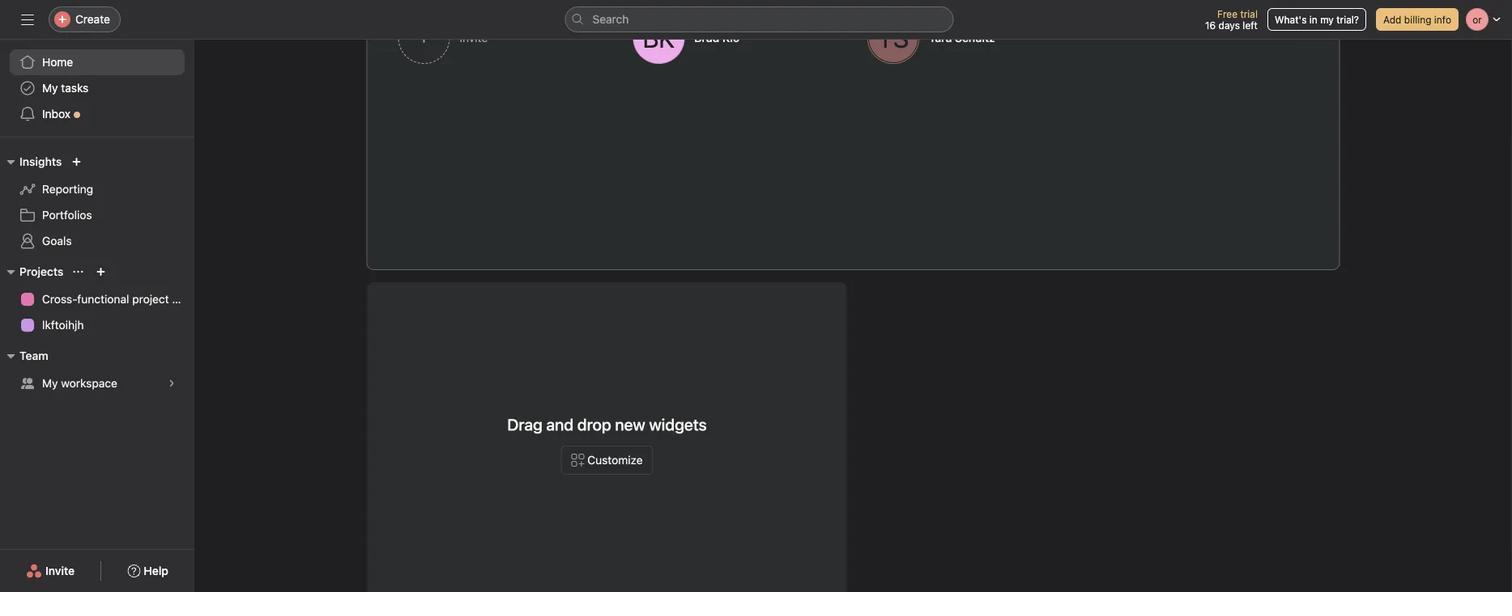 Task type: locate. For each thing, give the bounding box(es) containing it.
my workspace link
[[10, 371, 185, 397]]

portfolios
[[42, 209, 92, 222]]

projects button
[[0, 262, 64, 282]]

help button
[[117, 557, 179, 587]]

cross-
[[42, 293, 77, 306]]

teams element
[[0, 342, 194, 400]]

what's in my trial?
[[1275, 14, 1359, 25]]

2 my from the top
[[42, 377, 58, 390]]

global element
[[0, 40, 194, 137]]

my tasks
[[42, 81, 89, 95]]

left
[[1243, 19, 1258, 31]]

my inside teams element
[[42, 377, 58, 390]]

cross-functional project plan link
[[10, 287, 194, 313]]

help
[[144, 565, 168, 578]]

goals link
[[10, 228, 185, 254]]

1 my from the top
[[42, 81, 58, 95]]

my for my tasks
[[42, 81, 58, 95]]

add
[[1384, 14, 1402, 25]]

goals
[[42, 235, 72, 248]]

0 vertical spatial my
[[42, 81, 58, 95]]

what's
[[1275, 14, 1307, 25]]

create button
[[49, 6, 121, 32]]

inbox
[[42, 107, 71, 121]]

tara schultz
[[929, 31, 995, 45]]

team
[[19, 350, 48, 363]]

plan
[[172, 293, 194, 306]]

0 vertical spatial invite
[[460, 31, 488, 45]]

cross-functional project plan
[[42, 293, 194, 306]]

1 vertical spatial my
[[42, 377, 58, 390]]

free
[[1218, 8, 1238, 19]]

1 horizontal spatial invite
[[460, 31, 488, 45]]

new project or portfolio image
[[96, 267, 106, 277]]

my inside global element
[[42, 81, 58, 95]]

invite button
[[388, 2, 616, 74]]

my
[[42, 81, 58, 95], [42, 377, 58, 390]]

my left tasks
[[42, 81, 58, 95]]

reporting
[[42, 183, 93, 196]]

drag and drop new widgets
[[507, 416, 707, 435]]

insights element
[[0, 147, 194, 258]]

trial?
[[1337, 14, 1359, 25]]

customize button
[[561, 446, 653, 476]]

projects
[[19, 265, 64, 279]]

1 vertical spatial invite
[[45, 565, 75, 578]]

insights button
[[0, 152, 62, 172]]

functional
[[77, 293, 129, 306]]

my tasks link
[[10, 75, 185, 101]]

lkftoihjh
[[42, 319, 84, 332]]

invite
[[460, 31, 488, 45], [45, 565, 75, 578]]

home
[[42, 55, 73, 69]]

0 horizontal spatial invite
[[45, 565, 75, 578]]

free trial 16 days left
[[1205, 8, 1258, 31]]

info
[[1435, 14, 1452, 25]]

insights
[[19, 155, 62, 169]]

my workspace
[[42, 377, 117, 390]]

home link
[[10, 49, 185, 75]]

create
[[75, 13, 110, 26]]

my
[[1321, 14, 1334, 25]]

my down team
[[42, 377, 58, 390]]

what's in my trial? button
[[1268, 8, 1367, 31]]



Task type: vqa. For each thing, say whether or not it's contained in the screenshot.
Mark complete option inside the Find Investors cell
no



Task type: describe. For each thing, give the bounding box(es) containing it.
add billing info button
[[1376, 8, 1459, 31]]

invite inside invite dropdown button
[[460, 31, 488, 45]]

days
[[1219, 19, 1240, 31]]

invite inside invite button
[[45, 565, 75, 578]]

and
[[546, 416, 574, 435]]

in
[[1310, 14, 1318, 25]]

workspace
[[61, 377, 117, 390]]

projects element
[[0, 258, 194, 342]]

drag
[[507, 416, 543, 435]]

project
[[132, 293, 169, 306]]

portfolios link
[[10, 203, 185, 228]]

inbox link
[[10, 101, 185, 127]]

add billing info
[[1384, 14, 1452, 25]]

tasks
[[61, 81, 89, 95]]

customize
[[588, 454, 643, 467]]

search list box
[[565, 6, 954, 32]]

lkftoihjh link
[[10, 313, 185, 339]]

show options, current sort, top image
[[73, 267, 83, 277]]

16
[[1205, 19, 1216, 31]]

new widgets
[[615, 416, 707, 435]]

reporting link
[[10, 177, 185, 203]]

brad klo button
[[622, 2, 851, 74]]

my for my workspace
[[42, 377, 58, 390]]

team button
[[0, 347, 48, 366]]

invite button
[[15, 557, 85, 587]]

new image
[[72, 157, 81, 167]]

search
[[593, 13, 629, 26]]

hide sidebar image
[[21, 13, 34, 26]]

search button
[[565, 6, 954, 32]]

trial
[[1241, 8, 1258, 19]]

tara schultz button
[[857, 2, 1085, 74]]

see details, my workspace image
[[167, 379, 177, 389]]

brad klo
[[694, 31, 740, 45]]

drop
[[578, 416, 611, 435]]

billing
[[1405, 14, 1432, 25]]



